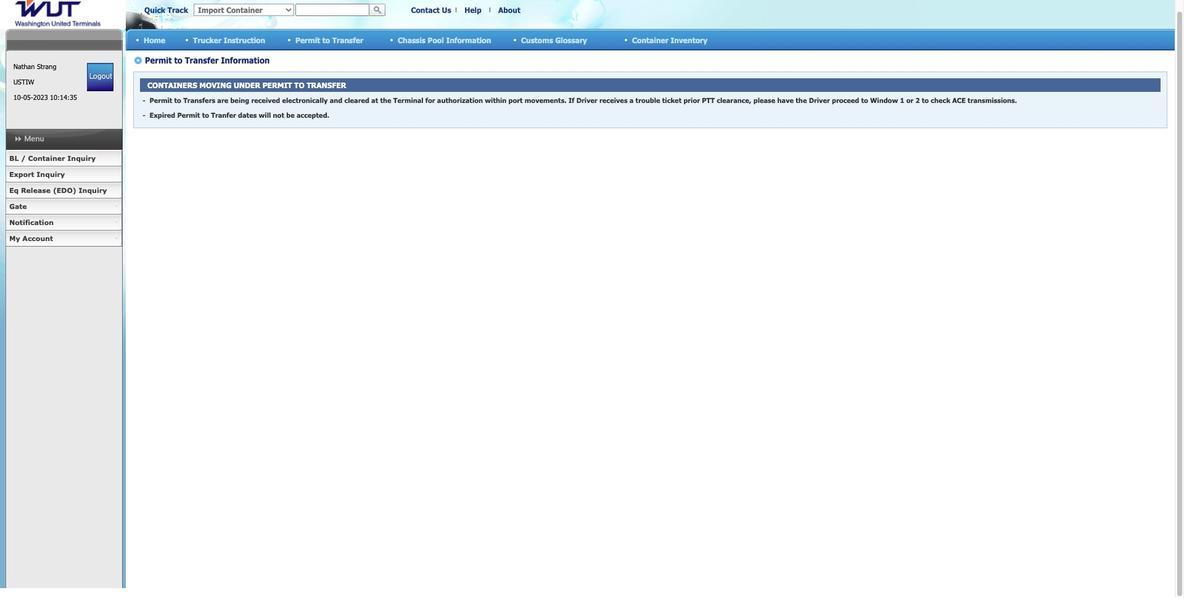 Task type: vqa. For each thing, say whether or not it's contained in the screenshot.
"10:07:16"
no



Task type: locate. For each thing, give the bounding box(es) containing it.
customs
[[521, 35, 553, 44]]

inquiry down bl / container inquiry
[[37, 170, 65, 178]]

inquiry up export inquiry link
[[67, 154, 96, 162]]

bl / container inquiry
[[9, 154, 96, 162]]

eq release (edo) inquiry
[[9, 186, 107, 194]]

gate
[[9, 202, 27, 210]]

/
[[21, 154, 26, 162]]

glossary
[[555, 35, 587, 44]]

chassis pool information
[[398, 35, 491, 44]]

inquiry
[[67, 154, 96, 162], [37, 170, 65, 178], [79, 186, 107, 194]]

notification
[[9, 218, 54, 226]]

quick
[[144, 6, 165, 14]]

0 vertical spatial inquiry
[[67, 154, 96, 162]]

login image
[[87, 63, 114, 91]]

about
[[498, 6, 521, 14]]

1 horizontal spatial container
[[632, 35, 669, 44]]

export inquiry link
[[6, 167, 122, 183]]

05-
[[23, 93, 33, 101]]

quick track
[[144, 6, 188, 14]]

help link
[[465, 6, 482, 14]]

about link
[[498, 6, 521, 14]]

transfer
[[332, 35, 363, 44]]

1 vertical spatial container
[[28, 154, 65, 162]]

container left inventory
[[632, 35, 669, 44]]

nathan strang
[[13, 62, 56, 70]]

instruction
[[224, 35, 265, 44]]

inquiry right (edo)
[[79, 186, 107, 194]]

0 vertical spatial container
[[632, 35, 669, 44]]

bl / container inquiry link
[[6, 151, 122, 167]]

None text field
[[295, 4, 369, 16]]

export
[[9, 170, 34, 178]]

home
[[144, 35, 165, 44]]

contact us
[[411, 6, 451, 14]]

chassis
[[398, 35, 426, 44]]

container up export inquiry
[[28, 154, 65, 162]]

0 horizontal spatial container
[[28, 154, 65, 162]]

container
[[632, 35, 669, 44], [28, 154, 65, 162]]

eq
[[9, 186, 19, 194]]

ustiw
[[13, 78, 34, 86]]

eq release (edo) inquiry link
[[6, 183, 122, 199]]

2 vertical spatial inquiry
[[79, 186, 107, 194]]

customs glossary
[[521, 35, 587, 44]]



Task type: describe. For each thing, give the bounding box(es) containing it.
information
[[446, 35, 491, 44]]

1 vertical spatial inquiry
[[37, 170, 65, 178]]

my
[[9, 234, 20, 242]]

release
[[21, 186, 51, 194]]

us
[[442, 6, 451, 14]]

10-05-2023 10:14:35
[[13, 93, 77, 101]]

my account
[[9, 234, 53, 242]]

my account link
[[6, 231, 122, 247]]

contact us link
[[411, 6, 451, 14]]

track
[[168, 6, 188, 14]]

(edo)
[[53, 186, 76, 194]]

export inquiry
[[9, 170, 65, 178]]

trucker instruction
[[193, 35, 265, 44]]

permit to transfer
[[295, 35, 363, 44]]

to
[[322, 35, 330, 44]]

permit
[[295, 35, 320, 44]]

strang
[[37, 62, 56, 70]]

container inventory
[[632, 35, 708, 44]]

trucker
[[193, 35, 222, 44]]

notification link
[[6, 215, 122, 231]]

inventory
[[671, 35, 708, 44]]

10:14:35
[[50, 93, 77, 101]]

inquiry for (edo)
[[79, 186, 107, 194]]

bl
[[9, 154, 19, 162]]

help
[[465, 6, 482, 14]]

pool
[[428, 35, 444, 44]]

inquiry for container
[[67, 154, 96, 162]]

10-
[[13, 93, 23, 101]]

2023
[[33, 93, 48, 101]]

nathan
[[13, 62, 35, 70]]

gate link
[[6, 199, 122, 215]]

account
[[22, 234, 53, 242]]

contact
[[411, 6, 440, 14]]



